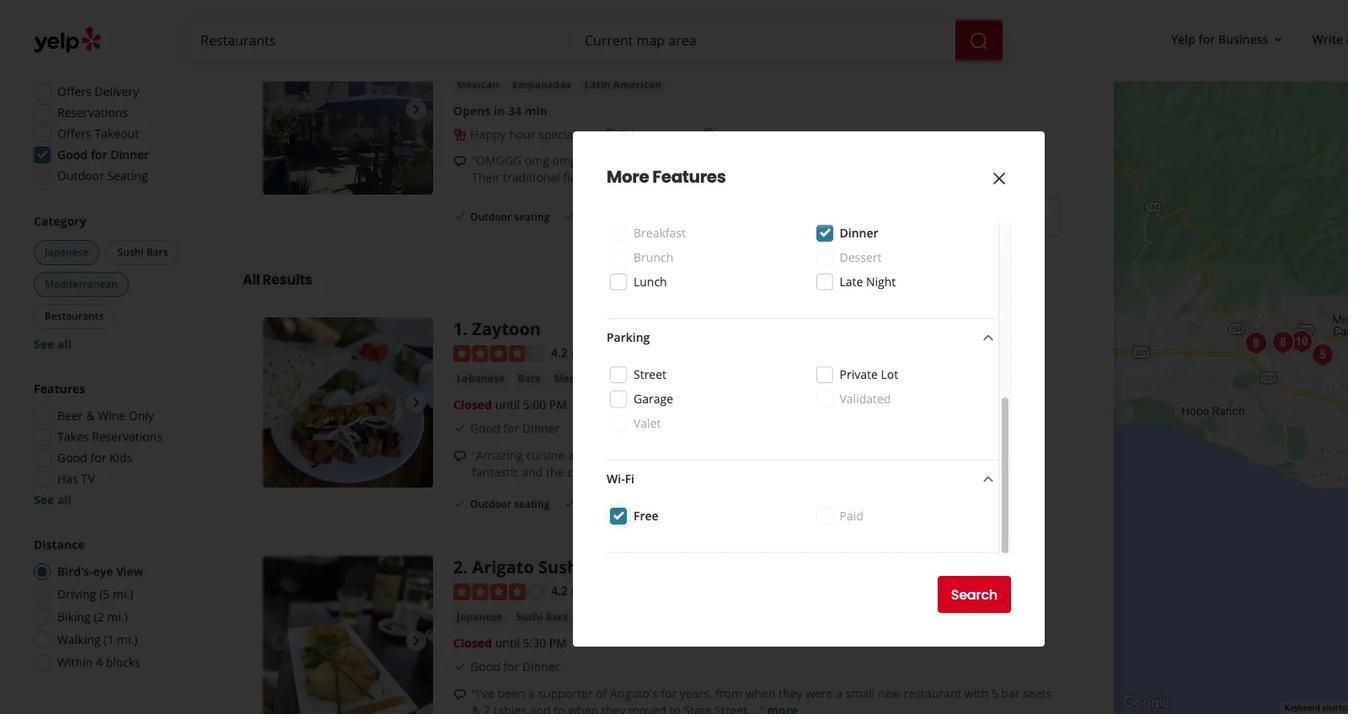 Task type: vqa. For each thing, say whether or not it's contained in the screenshot.
shortcuts
no



Task type: describe. For each thing, give the bounding box(es) containing it.
takeout
[[95, 126, 139, 142]]

"i've
[[472, 686, 494, 702]]

delivery for 16 checkmark v2 icon below 16 speech v2 icon
[[580, 210, 620, 224]]

has
[[57, 471, 78, 487]]

16 checkmark v2 image down "lebanese" link
[[453, 422, 467, 435]]

dinner up seating on the left top of page
[[110, 147, 149, 163]]

has tv
[[57, 471, 95, 487]]

happy hour specials
[[470, 127, 582, 143]]

16 speech v2 image for 2
[[453, 688, 467, 702]]

delivery for 16 checkmark v2 image associated with outdoor seating
[[580, 497, 620, 511]]

street
[[634, 367, 666, 383]]

years,
[[680, 686, 712, 702]]

for inside "i've been a supporter of arigato's for years, from when they were a small new restaurant with 5 bar seats & 7 tables and to when they moved to state street,…"
[[661, 686, 677, 702]]

see all for category
[[34, 336, 72, 352]]

good for kids
[[57, 450, 133, 466]]

2 i from the left
[[847, 153, 850, 169]]

see all button for features
[[34, 492, 72, 508]]

fresh!
[[876, 447, 908, 463]]

until for zaytoon
[[495, 397, 520, 413]]

mediterranean link
[[551, 371, 633, 387]]

0 horizontal spatial when
[[568, 703, 598, 714]]

biking (2 mi.)
[[57, 609, 128, 625]]

4.8 star rating image
[[453, 52, 544, 68]]

more
[[607, 165, 649, 189]]

map region
[[936, 0, 1348, 714]]

private lot
[[840, 367, 898, 383]]

the inside "amazing cuisine and quick service. the greek salad was delicious and so fresh! also the pita bread was fantastic and the chicken kabob was perfect."
[[668, 447, 689, 463]]

good up "i've
[[470, 659, 500, 675]]

5:00
[[523, 397, 546, 413]]

close image
[[989, 168, 1009, 189]]

category
[[34, 213, 86, 229]]

order
[[1006, 208, 1044, 227]]

all for features
[[57, 492, 72, 508]]

sushi bars for sushi bars button inside group
[[117, 245, 168, 260]]

much.
[[686, 153, 720, 169]]

salad
[[728, 447, 758, 463]]

good down offers takeout
[[57, 147, 88, 163]]

4.2 for arigato sushi
[[551, 583, 568, 599]]

(1
[[104, 632, 114, 648]]

4.2 for zaytoon
[[551, 345, 568, 361]]

eye
[[93, 564, 113, 580]]

see all for features
[[34, 492, 72, 508]]

24 chevron down v2 image
[[978, 470, 998, 490]]

beer
[[57, 408, 83, 424]]

sushi for the bottom sushi bars button
[[516, 610, 543, 624]]

bars link
[[515, 371, 544, 387]]

zaytoon link
[[472, 318, 541, 341]]

keyboard shortcu
[[1285, 704, 1348, 713]]

16 chevron down v2 image
[[1272, 33, 1285, 46]]

24 chevron down v2 image
[[978, 328, 998, 348]]

lunch
[[634, 274, 667, 290]]

see for features
[[34, 492, 54, 508]]

their
[[617, 169, 643, 185]]

seats
[[1023, 686, 1051, 702]]

tables
[[493, 703, 527, 714]]

sushi for sushi bars button inside group
[[117, 245, 143, 260]]

7
[[484, 703, 490, 714]]

late night
[[840, 274, 896, 290]]

within 4 blocks
[[57, 655, 140, 671]]

start order link
[[955, 199, 1060, 236]]

pm for arigato
[[549, 635, 567, 651]]

chimichurri
[[747, 153, 809, 169]]

(1.1k
[[571, 583, 597, 599]]

2 horizontal spatial to
[[669, 703, 681, 714]]

driving (5 mi.)
[[57, 586, 133, 602]]

4.2 star rating image for arigato sushi
[[453, 584, 544, 601]]

start order
[[971, 208, 1044, 227]]

meals served
[[607, 188, 682, 204]]

. for 2
[[463, 556, 468, 579]]

16 checkmark v2 image down chicken
[[563, 497, 577, 510]]

good down takes in the bottom of the page
[[57, 450, 87, 466]]

mi.) for driving (5 mi.)
[[113, 586, 133, 602]]

cuisine
[[526, 447, 565, 463]]

0 vertical spatial reservations
[[57, 104, 128, 120]]

search image
[[969, 31, 989, 51]]

of inside "i've been a supporter of arigato's for years, from when they were a small new restaurant with 5 bar seats & 7 tables and to when they moved to state street,…"
[[596, 686, 607, 702]]

street,…"
[[715, 703, 764, 714]]

group containing category
[[30, 213, 209, 353]]

$$
[[640, 371, 654, 387]]

next image for "i've
[[406, 631, 426, 651]]

4.8 link
[[551, 49, 568, 68]]

by
[[890, 153, 903, 169]]

yelp for business button
[[1164, 24, 1292, 54]]

16 checkmark v2 image down fi
[[633, 497, 647, 510]]

mi.) for biking (2 mi.)
[[107, 609, 128, 625]]

restaurant
[[904, 686, 962, 702]]

for down closed until 5:30 pm
[[503, 659, 519, 675]]

& inside "i've been a supporter of arigato's for years, from when they were a small new restaurant with 5 bar seats & 7 tables and to when they moved to state street,…"
[[472, 703, 480, 714]]

(5
[[99, 586, 110, 602]]

parking button
[[607, 328, 998, 350]]

all…"
[[827, 169, 853, 185]]

next image
[[406, 393, 426, 413]]

fi
[[625, 471, 634, 487]]

0 horizontal spatial the
[[546, 464, 564, 480]]

yelp
[[1171, 31, 1196, 47]]

good for dinner for 2
[[470, 659, 560, 675]]

1 vertical spatial reservations
[[92, 429, 162, 445]]

distance
[[34, 537, 85, 553]]

reviews) for 1 . zaytoon
[[601, 345, 646, 361]]

late
[[840, 274, 863, 290]]

0 vertical spatial in
[[494, 103, 505, 119]]

zaytoon image
[[263, 318, 433, 488]]

opens
[[453, 103, 491, 119]]

0 horizontal spatial was
[[649, 464, 670, 480]]

closed until 5:00 pm
[[453, 397, 567, 413]]

1 flavors from the left
[[563, 169, 600, 185]]

features inside dialog
[[652, 165, 726, 189]]

"omggg omg omg. i love this place so much. the chimichurri sauce i would by tubs of and bathe in it. their traditional flavors to their more bizarre vegan flavors were all…"
[[472, 153, 1031, 185]]

wine
[[98, 408, 125, 424]]

mexican
[[457, 78, 499, 92]]

from
[[715, 686, 742, 702]]

0 horizontal spatial features
[[34, 381, 85, 397]]

0 vertical spatial outdoor
[[57, 168, 104, 184]]

0 vertical spatial the
[[937, 447, 955, 463]]

brunch
[[634, 249, 673, 265]]

restaurants
[[45, 309, 104, 324]]

2 horizontal spatial was
[[1018, 447, 1039, 463]]

bar
[[1001, 686, 1020, 702]]

shortcu
[[1322, 704, 1348, 713]]

good up "amazing
[[470, 420, 500, 436]]

validated
[[840, 391, 891, 407]]

google image
[[1118, 693, 1173, 714]]

for left kids
[[90, 450, 106, 466]]

write a
[[1312, 31, 1348, 47]]

outdoor for 16 checkmark v2 image associated with outdoor seating
[[470, 497, 512, 511]]

bizarre
[[679, 169, 717, 185]]

in inside "omggg omg omg. i love this place so much. the chimichurri sauce i would by tubs of and bathe in it. their traditional flavors to their more bizarre vegan flavors were all…"
[[1007, 153, 1017, 169]]

empanadas button
[[509, 77, 574, 94]]

with
[[965, 686, 988, 702]]

16 speech v2 image for 1
[[453, 450, 467, 463]]

lebanese button
[[453, 371, 508, 387]]

tubs
[[906, 153, 931, 169]]

1 vertical spatial japanese button
[[453, 609, 506, 626]]

offers for offers delivery
[[57, 83, 92, 99]]

business
[[1218, 31, 1268, 47]]

for down offers takeout
[[91, 147, 107, 163]]

american
[[613, 78, 662, 92]]

more features
[[607, 165, 726, 189]]

perfect."
[[673, 464, 720, 480]]

seating
[[107, 168, 148, 184]]

empanadas
[[513, 78, 571, 92]]

arigato's
[[610, 686, 658, 702]]

1 horizontal spatial they
[[779, 686, 803, 702]]

offers for offers takeout
[[57, 126, 92, 142]]

private for private events
[[619, 127, 657, 143]]

chicken
[[567, 464, 609, 480]]

a inside write a "link"
[[1346, 31, 1348, 47]]

japanese for bottom japanese button
[[457, 610, 502, 624]]

dinner down 5:30 on the bottom
[[522, 659, 560, 675]]

service.
[[624, 447, 665, 463]]

and down the cuisine
[[522, 464, 543, 480]]

4.2 link for arigato sushi
[[551, 582, 568, 600]]



Task type: locate. For each thing, give the bounding box(es) containing it.
for inside button
[[1199, 31, 1215, 47]]

1 vertical spatial slideshow element
[[263, 318, 433, 488]]

1 horizontal spatial so
[[861, 447, 873, 463]]

seating
[[514, 210, 550, 224], [514, 497, 550, 511]]

results
[[263, 271, 312, 290]]

a
[[1346, 31, 1348, 47], [528, 686, 535, 702], [836, 686, 843, 702]]

japanese up closed until 5:30 pm
[[457, 610, 502, 624]]

0 horizontal spatial sushi bars
[[117, 245, 168, 260]]

2 see from the top
[[34, 492, 54, 508]]

arigato sushi link
[[472, 556, 583, 579]]

mediterranean
[[45, 277, 118, 292], [554, 371, 630, 386]]

private inside more features dialog
[[840, 367, 878, 383]]

private up validated
[[840, 367, 878, 383]]

outdoor seating for 16 checkmark v2 image associated with outdoor seating
[[470, 497, 550, 511]]

1 . from the top
[[463, 318, 468, 341]]

closed down japanese link
[[453, 635, 492, 651]]

34
[[508, 103, 522, 119]]

previous image for 1
[[270, 393, 290, 413]]

so inside "omggg omg omg. i love this place so much. the chimichurri sauce i would by tubs of and bathe in it. their traditional flavors to their more bizarre vegan flavors were all…"
[[670, 153, 683, 169]]

0 vertical spatial mediterranean button
[[34, 272, 129, 297]]

restaurants button
[[34, 304, 115, 329]]

1 vertical spatial seating
[[514, 497, 550, 511]]

info icon image
[[702, 127, 715, 141], [702, 127, 715, 141]]

0 vertical spatial see all button
[[34, 336, 72, 352]]

1 vertical spatial previous image
[[270, 631, 290, 651]]

1 see all from the top
[[34, 336, 72, 352]]

tv
[[81, 471, 95, 487]]

2 4.2 link from the top
[[551, 582, 568, 600]]

to for and
[[554, 703, 565, 714]]

1 see all button from the top
[[34, 336, 72, 352]]

next image for "omggg
[[406, 99, 426, 119]]

(1.3k reviews) link
[[571, 343, 646, 362]]

16 speech v2 image
[[453, 155, 467, 168]]

sushi down seating on the left top of page
[[117, 245, 143, 260]]

1 horizontal spatial mediterranean
[[554, 371, 630, 386]]

sushi bars up 5:30 on the bottom
[[516, 610, 568, 624]]

. left arigato
[[463, 556, 468, 579]]

1 all from the top
[[57, 336, 72, 352]]

1 vertical spatial outdoor
[[470, 210, 512, 224]]

2 until from the top
[[495, 635, 520, 651]]

for right yelp
[[1199, 31, 1215, 47]]

1 horizontal spatial sushi bars button
[[512, 609, 571, 626]]

walking
[[57, 632, 101, 648]]

sushi bars down seating on the left top of page
[[117, 245, 168, 260]]

the left pita
[[937, 447, 955, 463]]

latin american
[[584, 78, 662, 92]]

2 vertical spatial bars
[[545, 610, 568, 624]]

0 vertical spatial bars
[[146, 245, 168, 260]]

0 vertical spatial until
[[495, 397, 520, 413]]

option group
[[29, 537, 209, 677]]

1 until from the top
[[495, 397, 520, 413]]

16 speech v2 image left "amazing
[[453, 450, 467, 463]]

sauce
[[812, 153, 844, 169]]

closed until 5:30 pm
[[453, 635, 567, 651]]

next image
[[406, 99, 426, 119], [406, 631, 426, 651]]

edomasa image
[[1306, 338, 1340, 372]]

mediterranean button down (1.3k
[[551, 371, 633, 387]]

to left state
[[669, 703, 681, 714]]

1 vertical spatial .
[[463, 556, 468, 579]]

private for private lot
[[840, 367, 878, 383]]

greek
[[692, 447, 725, 463]]

empanadas link
[[509, 77, 574, 94]]

1 horizontal spatial flavors
[[756, 169, 793, 185]]

all for category
[[57, 336, 72, 352]]

1 vertical spatial bars
[[518, 371, 541, 386]]

seating for 16 checkmark v2 image for delivery
[[514, 210, 550, 224]]

1 seating from the top
[[514, 210, 550, 224]]

good for dinner down closed until 5:30 pm
[[470, 659, 560, 675]]

buena onda image
[[263, 24, 433, 194]]

latin american button
[[581, 77, 665, 94]]

dessert
[[840, 249, 882, 265]]

small
[[846, 686, 875, 702]]

0 vertical spatial delivery
[[95, 83, 139, 99]]

place
[[638, 153, 667, 169]]

group containing features
[[29, 381, 209, 509]]

0 vertical spatial japanese button
[[34, 240, 100, 265]]

0 horizontal spatial mediterranean button
[[34, 272, 129, 297]]

0 vertical spatial private
[[619, 127, 657, 143]]

1 vertical spatial were
[[806, 686, 833, 702]]

slideshow element
[[263, 24, 433, 194], [263, 318, 433, 488], [263, 556, 433, 714]]

. left zaytoon link
[[463, 318, 468, 341]]

arigato sushi image
[[263, 556, 433, 714]]

pm right 5:00
[[549, 397, 567, 413]]

features
[[652, 165, 726, 189], [34, 381, 85, 397]]

0 vertical spatial reviews)
[[598, 51, 643, 67]]

sushi bars inside "sushi bars" link
[[516, 610, 568, 624]]

16 speech v2 image left "i've
[[453, 688, 467, 702]]

reviews) up street
[[601, 345, 646, 361]]

2 next image from the top
[[406, 631, 426, 651]]

closed down "lebanese" link
[[453, 397, 492, 413]]

group
[[29, 35, 209, 190], [30, 213, 209, 353], [29, 381, 209, 509]]

1 horizontal spatial of
[[934, 153, 945, 169]]

0 vertical spatial all
[[57, 336, 72, 352]]

and up chicken
[[568, 447, 589, 463]]

0 vertical spatial 4.2 link
[[551, 343, 568, 362]]

offers up offers takeout
[[57, 83, 92, 99]]

traditional
[[503, 169, 560, 185]]

1 see from the top
[[34, 336, 54, 352]]

kids
[[109, 450, 133, 466]]

sushi up 5:30 on the bottom
[[516, 610, 543, 624]]

1 vertical spatial see all button
[[34, 492, 72, 508]]

2 vertical spatial outdoor
[[470, 497, 512, 511]]

2 see all from the top
[[34, 492, 72, 508]]

was right salad
[[761, 447, 782, 463]]

mediterranean down (1.3k
[[554, 371, 630, 386]]

4.2 left (1.1k
[[551, 583, 568, 599]]

0 vertical spatial see all
[[34, 336, 72, 352]]

of inside "omggg omg omg. i love this place so much. the chimichurri sauce i would by tubs of and bathe in it. their traditional flavors to their more bizarre vegan flavors were all…"
[[934, 153, 945, 169]]

mediterranean button
[[34, 272, 129, 297], [551, 371, 633, 387]]

specials
[[538, 127, 582, 143]]

1 vertical spatial 16 speech v2 image
[[453, 688, 467, 702]]

0 vertical spatial good for dinner
[[57, 147, 149, 163]]

None search field
[[187, 20, 1006, 61]]

16 checkmark v2 image down omg.
[[563, 210, 577, 223]]

delivery down wi- at the bottom left of page
[[580, 497, 620, 511]]

luna grill - santa barbara image
[[1240, 326, 1273, 360]]

sushi inside group
[[117, 245, 143, 260]]

good for dinner up "outdoor seating"
[[57, 147, 149, 163]]

japanese for the top japanese button
[[45, 245, 89, 260]]

(1.3k
[[571, 345, 597, 361]]

2 all from the top
[[57, 492, 72, 508]]

moved
[[628, 703, 666, 714]]

the up perfect."
[[668, 447, 689, 463]]

good
[[57, 147, 88, 163], [470, 420, 500, 436], [57, 450, 87, 466], [470, 659, 500, 675]]

were inside "omggg omg omg. i love this place so much. the chimichurri sauce i would by tubs of and bathe in it. their traditional flavors to their more bizarre vegan flavors were all…"
[[796, 169, 824, 185]]

see all button down "restaurants" button
[[34, 336, 72, 352]]

1 vertical spatial mediterranean
[[554, 371, 630, 386]]

0 vertical spatial group
[[29, 35, 209, 190]]

1 horizontal spatial when
[[745, 686, 776, 702]]

outdoor seating for 16 checkmark v2 icon below 16 speech v2 icon
[[470, 210, 550, 224]]

4.2 link left (1.1k
[[551, 582, 568, 600]]

were inside "i've been a supporter of arigato's for years, from when they were a small new restaurant with 5 bar seats & 7 tables and to when they moved to state street,…"
[[806, 686, 833, 702]]

sushi bars button down seating on the left top of page
[[106, 240, 179, 265]]

the down the cuisine
[[546, 464, 564, 480]]

reviews) up latin american
[[598, 51, 643, 67]]

1 horizontal spatial was
[[761, 447, 782, 463]]

1 horizontal spatial private
[[840, 367, 878, 383]]

all
[[57, 336, 72, 352], [57, 492, 72, 508]]

2 slideshow element from the top
[[263, 318, 433, 488]]

2 4.2 star rating image from the top
[[453, 584, 544, 601]]

so up the more
[[670, 153, 683, 169]]

1 vertical spatial outdoor seating
[[470, 497, 550, 511]]

keyboard shortcu button
[[1285, 703, 1348, 714]]

of left arigato's
[[596, 686, 607, 702]]

previous image
[[270, 393, 290, 413], [270, 631, 290, 651]]

4.2 link left (1.3k
[[551, 343, 568, 362]]

private right 16 private events v2 icon
[[619, 127, 657, 143]]

arigato
[[472, 556, 534, 579]]

1 4.2 star rating image from the top
[[453, 345, 544, 362]]

reviews) right (1.1k
[[601, 583, 646, 599]]

2 vertical spatial group
[[29, 381, 209, 509]]

see all button for category
[[34, 336, 72, 352]]

japanese button
[[34, 240, 100, 265], [453, 609, 506, 626]]

was right bread
[[1018, 447, 1039, 463]]

the inside "omggg omg omg. i love this place so much. the chimichurri sauce i would by tubs of and bathe in it. their traditional flavors to their more bizarre vegan flavors were all…"
[[723, 153, 744, 169]]

and inside "omggg omg omg. i love this place so much. the chimichurri sauce i would by tubs of and bathe in it. their traditional flavors to their more bizarre vegan flavors were all…"
[[948, 153, 969, 169]]

&
[[86, 408, 95, 424], [472, 703, 480, 714]]

1 vertical spatial private
[[840, 367, 878, 383]]

2 offers from the top
[[57, 126, 92, 142]]

beer & wine only
[[57, 408, 154, 424]]

closed for zaytoon
[[453, 397, 492, 413]]

until for arigato
[[495, 635, 520, 651]]

was down service.
[[649, 464, 670, 480]]

0 vertical spatial sushi
[[117, 245, 143, 260]]

all down "restaurants" button
[[57, 336, 72, 352]]

mediterranean for the topmost "mediterranean" button
[[45, 277, 118, 292]]

sushi bars inside group
[[117, 245, 168, 260]]

2 flavors from the left
[[756, 169, 793, 185]]

sushi bars
[[117, 245, 168, 260], [516, 610, 568, 624]]

wi-fi
[[607, 471, 634, 487]]

their
[[472, 169, 500, 185]]

previous image for 2
[[270, 631, 290, 651]]

1 i from the left
[[583, 153, 586, 169]]

16 checkmark v2 image down japanese link
[[453, 660, 467, 674]]

2 pm from the top
[[549, 635, 567, 651]]

to for flavors
[[603, 169, 614, 185]]

4.2 star rating image down arigato
[[453, 584, 544, 601]]

2 vertical spatial reviews)
[[601, 583, 646, 599]]

2 previous image from the top
[[270, 631, 290, 651]]

2 vertical spatial good for dinner
[[470, 659, 560, 675]]

they down arigato's
[[601, 703, 625, 714]]

2 horizontal spatial bars
[[545, 610, 568, 624]]

1 vertical spatial when
[[568, 703, 598, 714]]

until left 5:00
[[495, 397, 520, 413]]

happy
[[470, 127, 506, 143]]

dinner inside more features dialog
[[840, 225, 878, 241]]

2 vertical spatial mi.)
[[117, 632, 138, 648]]

outdoor down fantastic in the bottom left of the page
[[470, 497, 512, 511]]

in left it.
[[1007, 153, 1017, 169]]

0 horizontal spatial they
[[601, 703, 625, 714]]

0 horizontal spatial to
[[554, 703, 565, 714]]

1 vertical spatial all
[[57, 492, 72, 508]]

2 . arigato sushi
[[453, 556, 583, 579]]

lebanese
[[457, 371, 504, 386]]

0 vertical spatial features
[[652, 165, 726, 189]]

for down closed until 5:00 pm
[[503, 420, 519, 436]]

2 4.2 from the top
[[551, 583, 568, 599]]

1 pm from the top
[[549, 397, 567, 413]]

mexican link
[[453, 77, 502, 94]]

0 vertical spatial 16 speech v2 image
[[453, 450, 467, 463]]

and down supporter
[[530, 703, 551, 714]]

of right tubs
[[934, 153, 945, 169]]

1 4.2 link from the top
[[551, 343, 568, 362]]

mediterranean button up restaurants
[[34, 272, 129, 297]]

sushi bars button inside group
[[106, 240, 179, 265]]

to inside "omggg omg omg. i love this place so much. the chimichurri sauce i would by tubs of and bathe in it. their traditional flavors to their more bizarre vegan flavors were all…"
[[603, 169, 614, 185]]

wi-fi button
[[607, 470, 998, 491]]

to down love
[[603, 169, 614, 185]]

suggested
[[34, 35, 94, 51]]

i left love
[[583, 153, 586, 169]]

flavors
[[563, 169, 600, 185], [756, 169, 793, 185]]

0 vertical spatial the
[[723, 153, 744, 169]]

reviews) for 2 . arigato sushi
[[601, 583, 646, 599]]

a right "been"
[[528, 686, 535, 702]]

(1.1k reviews)
[[571, 583, 646, 599]]

1 slideshow element from the top
[[263, 24, 433, 194]]

bars inside button
[[518, 371, 541, 386]]

0 vertical spatial previous image
[[270, 393, 290, 413]]

served
[[643, 188, 682, 204]]

dinner down 5:00
[[522, 420, 560, 436]]

1 vertical spatial sushi
[[538, 556, 583, 579]]

0 horizontal spatial of
[[596, 686, 607, 702]]

1 outdoor seating from the top
[[470, 210, 550, 224]]

they right from
[[779, 686, 803, 702]]

4.2 star rating image for zaytoon
[[453, 345, 544, 362]]

seating down traditional
[[514, 210, 550, 224]]

1 vertical spatial features
[[34, 381, 85, 397]]

mi.) right (2
[[107, 609, 128, 625]]

2 16 speech v2 image from the top
[[453, 688, 467, 702]]

16 checkmark v2 image for delivery
[[563, 210, 577, 223]]

1 vertical spatial 4.2 link
[[551, 582, 568, 600]]

it.
[[1020, 153, 1031, 169]]

(575
[[571, 51, 595, 67]]

1 horizontal spatial the
[[937, 447, 955, 463]]

hour
[[509, 127, 535, 143]]

1 vertical spatial in
[[1007, 153, 1017, 169]]

sushi bars for the bottom sushi bars button
[[516, 610, 568, 624]]

when down supporter
[[568, 703, 598, 714]]

0 horizontal spatial a
[[528, 686, 535, 702]]

3 slideshow element from the top
[[263, 556, 433, 714]]

reservations up kids
[[92, 429, 162, 445]]

would
[[853, 153, 887, 169]]

write
[[1312, 31, 1343, 47]]

see all down has
[[34, 492, 72, 508]]

1 horizontal spatial &
[[472, 703, 480, 714]]

pm right 5:30 on the bottom
[[549, 635, 567, 651]]

1 16 speech v2 image from the top
[[453, 450, 467, 463]]

mediterranean for bottom "mediterranean" button
[[554, 371, 630, 386]]

sushi bars link
[[512, 609, 571, 626]]

1 vertical spatial sushi bars button
[[512, 609, 571, 626]]

so left "fresh!"
[[861, 447, 873, 463]]

to down supporter
[[554, 703, 565, 714]]

good for dinner for 1
[[470, 420, 560, 436]]

latin
[[584, 78, 610, 92]]

0 horizontal spatial in
[[494, 103, 505, 119]]

1
[[453, 318, 463, 341]]

1 4.2 from the top
[[551, 345, 568, 361]]

reservations up offers takeout
[[57, 104, 128, 120]]

sushi up (1.1k
[[538, 556, 583, 579]]

outdoor down 'their'
[[470, 210, 512, 224]]

previous image
[[270, 99, 290, 119]]

closed
[[453, 397, 492, 413], [453, 635, 492, 651]]

japanese button down category on the top
[[34, 240, 100, 265]]

i up all…"
[[847, 153, 850, 169]]

1 horizontal spatial bars
[[518, 371, 541, 386]]

events
[[660, 127, 697, 143]]

1 previous image from the top
[[270, 393, 290, 413]]

2 horizontal spatial a
[[1346, 31, 1348, 47]]

4.2 link for zaytoon
[[551, 343, 568, 362]]

for up the moved
[[661, 686, 677, 702]]

takes
[[57, 429, 89, 445]]

seating for 16 checkmark v2 icon below chicken
[[514, 497, 550, 511]]

seating down fantastic in the bottom left of the page
[[514, 497, 550, 511]]

mi.) for walking (1 mi.)
[[117, 632, 138, 648]]

4.2 star rating image
[[453, 345, 544, 362], [453, 584, 544, 601]]

0 vertical spatial see
[[34, 336, 54, 352]]

see
[[34, 336, 54, 352], [34, 492, 54, 508]]

1 horizontal spatial mediterranean button
[[551, 371, 633, 387]]

see all down "restaurants" button
[[34, 336, 72, 352]]

4.2 link
[[551, 343, 568, 362], [551, 582, 568, 600]]

option group containing distance
[[29, 537, 209, 677]]

all results
[[243, 271, 312, 290]]

mi.) right (1 at the left
[[117, 632, 138, 648]]

16 happy hour specials v2 image
[[453, 128, 467, 142]]

0 vertical spatial so
[[670, 153, 683, 169]]

offers left takeout
[[57, 126, 92, 142]]

5:30
[[523, 635, 546, 651]]

fantastic
[[472, 464, 519, 480]]

see up distance
[[34, 492, 54, 508]]

and inside "i've been a supporter of arigato's for years, from when they were a small new restaurant with 5 bar seats & 7 tables and to when they moved to state street,…"
[[530, 703, 551, 714]]

16 checkmark v2 image
[[453, 210, 467, 223], [453, 422, 467, 435], [563, 497, 577, 510], [633, 497, 647, 510], [453, 660, 467, 674]]

1 horizontal spatial 16 checkmark v2 image
[[563, 210, 577, 223]]

0 horizontal spatial mediterranean
[[45, 277, 118, 292]]

flavors down chimichurri
[[756, 169, 793, 185]]

vegan
[[720, 169, 753, 185]]

"amazing
[[472, 447, 523, 463]]

16 checkmark v2 image for outdoor seating
[[453, 497, 467, 510]]

0 horizontal spatial japanese button
[[34, 240, 100, 265]]

view
[[116, 564, 143, 580]]

& right beer
[[86, 408, 95, 424]]

0 vertical spatial sushi bars button
[[106, 240, 179, 265]]

0 vertical spatial 4.2
[[551, 345, 568, 361]]

outdoor for 16 checkmark v2 icon below 16 speech v2 icon
[[470, 210, 512, 224]]

closed for arigato sushi
[[453, 635, 492, 651]]

1 vertical spatial of
[[596, 686, 607, 702]]

1 vertical spatial 4.2 star rating image
[[453, 584, 544, 601]]

sun sushi image
[[1267, 326, 1300, 359]]

2 seating from the top
[[514, 497, 550, 511]]

kyoto image
[[1285, 325, 1319, 359]]

slideshow element for 1
[[263, 318, 433, 488]]

and right delicious
[[837, 447, 858, 463]]

meals
[[607, 188, 640, 204]]

16 speech v2 image
[[453, 450, 467, 463], [453, 688, 467, 702]]

0 horizontal spatial so
[[670, 153, 683, 169]]

16 checkmark v2 image down 16 speech v2 icon
[[453, 210, 467, 223]]

see down "restaurants" button
[[34, 336, 54, 352]]

(575 reviews)
[[571, 51, 643, 67]]

only
[[129, 408, 154, 424]]

. for 1
[[463, 318, 468, 341]]

1 closed from the top
[[453, 397, 492, 413]]

2 closed from the top
[[453, 635, 492, 651]]

1 horizontal spatial i
[[847, 153, 850, 169]]

1 horizontal spatial a
[[836, 686, 843, 702]]

mi.) right (5
[[113, 586, 133, 602]]

0 vertical spatial were
[[796, 169, 824, 185]]

1 vertical spatial mediterranean button
[[551, 371, 633, 387]]

0 horizontal spatial the
[[668, 447, 689, 463]]

1 vertical spatial next image
[[406, 631, 426, 651]]

and left bathe
[[948, 153, 969, 169]]

0 vertical spatial sushi bars
[[117, 245, 168, 260]]

in left 34
[[494, 103, 505, 119]]

1 vertical spatial &
[[472, 703, 480, 714]]

pm for zaytoon
[[549, 397, 567, 413]]

sushi bars button up 5:30 on the bottom
[[512, 609, 571, 626]]

outdoor down offers takeout
[[57, 168, 104, 184]]

1 horizontal spatial sushi bars
[[516, 610, 568, 624]]

(2
[[94, 609, 104, 625]]

see for category
[[34, 336, 54, 352]]

sushi
[[117, 245, 143, 260], [538, 556, 583, 579], [516, 610, 543, 624]]

private
[[619, 127, 657, 143], [840, 367, 878, 383]]

2 outdoor seating from the top
[[470, 497, 550, 511]]

0 vertical spatial outdoor seating
[[470, 210, 550, 224]]

1 vertical spatial until
[[495, 635, 520, 651]]

1 offers from the top
[[57, 83, 92, 99]]

2 vertical spatial delivery
[[580, 497, 620, 511]]

wi-
[[607, 471, 625, 487]]

flavors down omg.
[[563, 169, 600, 185]]

all down has
[[57, 492, 72, 508]]

16 checkmark v2 image
[[563, 210, 577, 223], [453, 497, 467, 510]]

4.2 left (1.3k
[[551, 345, 568, 361]]

2 see all button from the top
[[34, 492, 72, 508]]

outdoor seating
[[57, 168, 148, 184]]

bars button
[[515, 371, 544, 387]]

delivery down "meals"
[[580, 210, 620, 224]]

2 . from the top
[[463, 556, 468, 579]]

mediterranean inside group
[[45, 277, 118, 292]]

pm
[[549, 397, 567, 413], [549, 635, 567, 651]]

outdoor seating down fantastic in the bottom left of the page
[[470, 497, 550, 511]]

write a link
[[1305, 24, 1348, 54]]

biking
[[57, 609, 91, 625]]

a left small
[[836, 686, 843, 702]]

slideshow element for 2
[[263, 556, 433, 714]]

0 horizontal spatial sushi bars button
[[106, 240, 179, 265]]

parking
[[607, 329, 650, 345]]

so inside "amazing cuisine and quick service. the greek salad was delicious and so fresh! also the pita bread was fantastic and the chicken kabob was perfect."
[[861, 447, 873, 463]]

group containing suggested
[[29, 35, 209, 190]]

0 horizontal spatial flavors
[[563, 169, 600, 185]]

16 private events v2 image
[[602, 128, 616, 142]]

more features dialog
[[0, 0, 1348, 714]]

mexican button
[[453, 77, 502, 94]]

outdoor seating
[[470, 210, 550, 224], [470, 497, 550, 511]]

1 horizontal spatial japanese
[[457, 610, 502, 624]]

0 vertical spatial they
[[779, 686, 803, 702]]

1 horizontal spatial to
[[603, 169, 614, 185]]

supporter
[[538, 686, 593, 702]]

0 horizontal spatial &
[[86, 408, 95, 424]]

until left 5:30 on the bottom
[[495, 635, 520, 651]]

1 next image from the top
[[406, 99, 426, 119]]

a right write
[[1346, 31, 1348, 47]]



